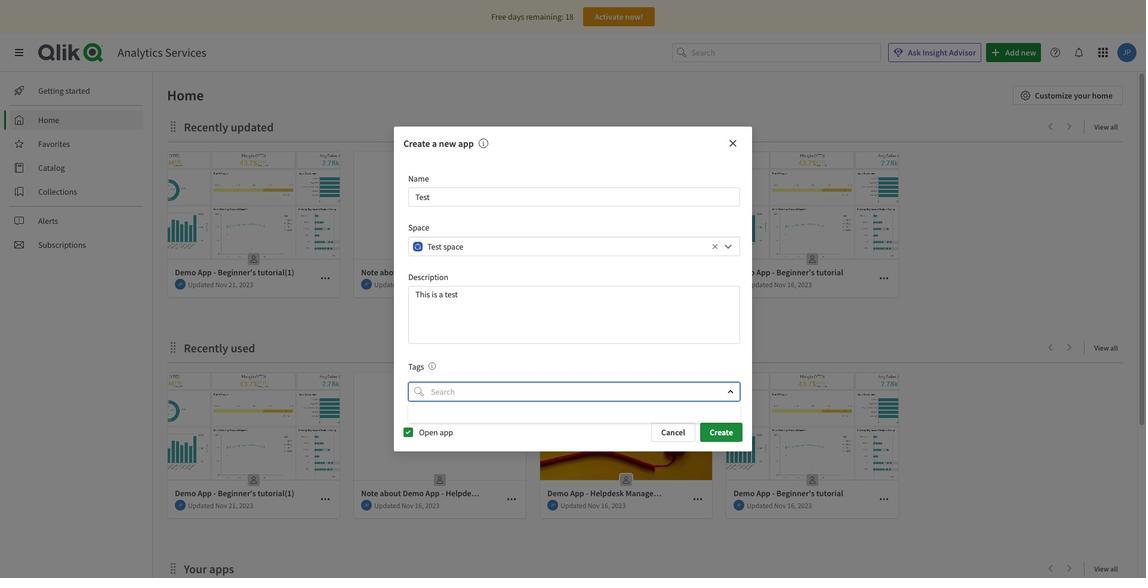 Task type: vqa. For each thing, say whether or not it's contained in the screenshot.
the My
no



Task type: locate. For each thing, give the bounding box(es) containing it.
analytics services element
[[118, 45, 207, 60]]

1 vertical spatial tutorial
[[817, 488, 844, 499]]

0 vertical spatial view all
[[1095, 122, 1119, 131]]

a
[[432, 137, 437, 149]]

2 view all from the top
[[1095, 343, 1119, 352]]

demo app - beginner's tutorial(1)
[[175, 267, 294, 278], [175, 488, 294, 499]]

customize your home
[[1035, 90, 1113, 101]]

free
[[492, 11, 507, 22]]

all for recently used
[[1111, 343, 1119, 352]]

recently left used on the bottom left
[[184, 340, 228, 355]]

create button
[[701, 423, 743, 442]]

updated nov 16, 2023 link
[[354, 152, 526, 298], [540, 152, 712, 298], [354, 373, 526, 519]]

2 tutorial from the top
[[817, 488, 844, 499]]

searchbar element
[[673, 43, 882, 62]]

qlik sense app image
[[168, 152, 340, 259], [540, 152, 712, 259], [727, 152, 899, 259], [168, 373, 340, 480], [540, 373, 712, 480], [727, 373, 899, 480]]

2 view from the top
[[1095, 343, 1110, 352]]

move collection image left your
[[167, 562, 179, 574]]

recently for recently used
[[184, 340, 228, 355]]

1 vertical spatial view
[[1095, 343, 1110, 352]]

1 vertical spatial view all link
[[1095, 340, 1123, 355]]

services
[[165, 45, 207, 60]]

21,
[[229, 280, 238, 289], [229, 501, 238, 510]]

demo app - beginner's tutorial(1) for used
[[175, 488, 294, 499]]

updated nov 16, 2023
[[374, 280, 440, 289], [561, 280, 626, 289], [747, 280, 812, 289], [374, 501, 440, 510], [561, 501, 626, 510], [747, 501, 812, 510]]

view all link
[[1095, 119, 1123, 134], [1095, 340, 1123, 355], [1095, 561, 1123, 576]]

personal element
[[244, 250, 263, 269], [431, 250, 450, 269], [617, 250, 636, 269], [803, 250, 822, 269], [244, 471, 263, 490], [431, 471, 450, 490], [617, 471, 636, 490], [803, 471, 822, 490]]

1 demo app - beginner's tutorial from the top
[[734, 267, 844, 278]]

option
[[408, 404, 741, 423]]

0 horizontal spatial home
[[38, 115, 59, 125]]

1 vertical spatial tutorial(1)
[[258, 488, 294, 499]]

2 vertical spatial all
[[1111, 564, 1119, 573]]

1 tutorial from the top
[[817, 267, 844, 278]]

0 vertical spatial updated nov 21, 2023
[[188, 280, 253, 289]]

used
[[231, 340, 255, 355]]

1 vertical spatial move collection image
[[167, 341, 179, 353]]

activate now! link
[[583, 7, 655, 26]]

collections link
[[10, 182, 143, 201]]

recently used
[[184, 340, 255, 355]]

view all for your apps
[[1095, 564, 1119, 573]]

ask insight advisor
[[909, 47, 977, 58]]

recently updated link
[[184, 119, 279, 134]]

updated nov 16, 2023 link for recently used
[[354, 373, 526, 519]]

2 demo app - beginner's tutorial(1) from the top
[[175, 488, 294, 499]]

recently updated
[[184, 119, 274, 134]]

0 vertical spatial 21,
[[229, 280, 238, 289]]

1 view all from the top
[[1095, 122, 1119, 131]]

0 vertical spatial view all link
[[1095, 119, 1123, 134]]

updated nov 16, 2023 link for recently updated
[[354, 152, 526, 298]]

3 view all from the top
[[1095, 564, 1119, 573]]

app right new
[[458, 137, 474, 149]]

2 vertical spatial view
[[1095, 564, 1110, 573]]

home down services
[[167, 86, 204, 105]]

updated
[[188, 280, 214, 289], [374, 280, 400, 289], [561, 280, 587, 289], [747, 280, 773, 289], [188, 501, 214, 510], [374, 501, 400, 510], [561, 501, 587, 510], [747, 501, 773, 510]]

customize your home button
[[1013, 86, 1123, 105]]

create down the close icon
[[710, 427, 733, 438]]

view for your apps
[[1095, 564, 1110, 573]]

updated nov 21, 2023
[[188, 280, 253, 289], [188, 501, 253, 510]]

recently for recently updated
[[184, 119, 228, 134]]

2 21, from the top
[[229, 501, 238, 510]]

0 vertical spatial view
[[1095, 122, 1110, 131]]

1 horizontal spatial app
[[458, 137, 474, 149]]

Space text field
[[428, 237, 709, 256]]

tutorial(1)
[[258, 267, 294, 278], [258, 488, 294, 499]]

cancel button
[[651, 423, 696, 442]]

james peterson element
[[175, 279, 186, 290], [361, 279, 372, 290], [548, 279, 558, 290], [734, 279, 745, 290], [175, 500, 186, 511], [361, 500, 372, 511], [548, 500, 558, 511], [734, 500, 745, 511]]

1 vertical spatial 21,
[[229, 501, 238, 510]]

Search text field
[[692, 43, 882, 62], [429, 382, 717, 401]]

1 vertical spatial create
[[710, 427, 733, 438]]

demo app - helpdesk management
[[548, 488, 673, 499]]

2 all from the top
[[1111, 343, 1119, 352]]

1 vertical spatial view all
[[1095, 343, 1119, 352]]

1 horizontal spatial create
[[710, 427, 733, 438]]

app
[[458, 137, 474, 149], [440, 427, 453, 438]]

navigation pane element
[[0, 76, 152, 259]]

1 tutorial(1) from the top
[[258, 267, 294, 278]]

2 tutorial(1) from the top
[[258, 488, 294, 499]]

create
[[404, 137, 430, 149], [710, 427, 733, 438]]

beginner's
[[218, 267, 256, 278], [777, 267, 815, 278], [218, 488, 256, 499], [777, 488, 815, 499]]

create for create a new app
[[404, 137, 430, 149]]

tutorial(1) for recently used
[[258, 488, 294, 499]]

0 vertical spatial tutorial(1)
[[258, 267, 294, 278]]

0 vertical spatial demo app - beginner's tutorial
[[734, 267, 844, 278]]

-
[[214, 267, 216, 278], [773, 267, 775, 278], [214, 488, 216, 499], [586, 488, 589, 499], [773, 488, 775, 499]]

demo
[[175, 267, 196, 278], [734, 267, 755, 278], [175, 488, 196, 499], [548, 488, 569, 499], [734, 488, 755, 499]]

start typing a tag name. select an existing tag or create a new tag by pressing enter or comma. press backspace to remove a tag. tooltip
[[424, 361, 436, 372]]

1 demo app - beginner's tutorial(1) from the top
[[175, 267, 294, 278]]

getting
[[38, 85, 64, 96]]

all
[[1111, 122, 1119, 131], [1111, 343, 1119, 352], [1111, 564, 1119, 573]]

recently
[[184, 119, 228, 134], [184, 340, 228, 355]]

activate
[[595, 11, 624, 22]]

0 vertical spatial all
[[1111, 122, 1119, 131]]

0 vertical spatial demo app - beginner's tutorial(1)
[[175, 267, 294, 278]]

move collection image for recently updated
[[167, 120, 179, 132]]

cancel
[[662, 427, 686, 438]]

create inside button
[[710, 427, 733, 438]]

move collection image left the recently updated
[[167, 120, 179, 132]]

updated nov 21, 2023 for used
[[188, 501, 253, 510]]

3 all from the top
[[1111, 564, 1119, 573]]

move collection image
[[167, 120, 179, 132], [167, 341, 179, 353], [167, 562, 179, 574]]

james peterson image
[[548, 279, 558, 290], [734, 279, 745, 290], [734, 500, 745, 511]]

1 horizontal spatial home
[[167, 86, 204, 105]]

21, for updated
[[229, 280, 238, 289]]

james peterson image
[[175, 279, 186, 290], [361, 279, 372, 290], [175, 500, 186, 511], [361, 500, 372, 511], [548, 500, 558, 511]]

3 view all link from the top
[[1095, 561, 1123, 576]]

3 view from the top
[[1095, 564, 1110, 573]]

view all
[[1095, 122, 1119, 131], [1095, 343, 1119, 352], [1095, 564, 1119, 573]]

1 updated nov 21, 2023 from the top
[[188, 280, 253, 289]]

james peterson image for updated
[[734, 279, 745, 290]]

2 vertical spatial view all
[[1095, 564, 1119, 573]]

demo app - beginner's tutorial
[[734, 267, 844, 278], [734, 488, 844, 499]]

ask
[[909, 47, 921, 58]]

app right open
[[440, 427, 453, 438]]

1 all from the top
[[1111, 122, 1119, 131]]

app
[[198, 267, 212, 278], [757, 267, 771, 278], [198, 488, 212, 499], [570, 488, 585, 499], [757, 488, 771, 499]]

0 vertical spatial recently
[[184, 119, 228, 134]]

now!
[[625, 11, 644, 22]]

home up favorites
[[38, 115, 59, 125]]

getting started
[[38, 85, 90, 96]]

2023
[[239, 280, 253, 289], [425, 280, 440, 289], [612, 280, 626, 289], [798, 280, 812, 289], [239, 501, 253, 510], [425, 501, 440, 510], [612, 501, 626, 510], [798, 501, 812, 510]]

favorites
[[38, 139, 70, 149]]

0 vertical spatial tutorial
[[817, 267, 844, 278]]

start typing a tag name. select an existing tag or create a new tag by pressing enter or comma. press backspace to remove a tag. image
[[429, 362, 436, 370]]

view all link for recently updated
[[1095, 119, 1123, 134]]

2 view all link from the top
[[1095, 340, 1123, 355]]

1 view all link from the top
[[1095, 119, 1123, 134]]

1 vertical spatial all
[[1111, 343, 1119, 352]]

insight
[[923, 47, 948, 58]]

free days remaining: 18
[[492, 11, 574, 22]]

days
[[508, 11, 525, 22]]

1 vertical spatial demo app - beginner's tutorial(1)
[[175, 488, 294, 499]]

view all link for your apps
[[1095, 561, 1123, 576]]

2 vertical spatial move collection image
[[167, 562, 179, 574]]

create for create
[[710, 427, 733, 438]]

1 vertical spatial updated nov 21, 2023
[[188, 501, 253, 510]]

started
[[65, 85, 90, 96]]

recently left updated on the top of the page
[[184, 119, 228, 134]]

0 vertical spatial home
[[167, 86, 204, 105]]

1 view from the top
[[1095, 122, 1110, 131]]

0 vertical spatial move collection image
[[167, 120, 179, 132]]

ask insight advisor button
[[889, 43, 982, 62]]

home main content
[[148, 72, 1147, 578]]

2 updated nov 21, 2023 from the top
[[188, 501, 253, 510]]

move collection image left recently used
[[167, 341, 179, 353]]

home
[[167, 86, 204, 105], [38, 115, 59, 125]]

16,
[[415, 280, 424, 289], [601, 280, 610, 289], [788, 280, 797, 289], [415, 501, 424, 510], [601, 501, 610, 510], [788, 501, 797, 510]]

view
[[1095, 122, 1110, 131], [1095, 343, 1110, 352], [1095, 564, 1110, 573]]

name
[[408, 173, 429, 184]]

1 vertical spatial recently
[[184, 340, 228, 355]]

nov
[[215, 280, 227, 289], [402, 280, 414, 289], [588, 280, 600, 289], [774, 280, 786, 289], [215, 501, 227, 510], [402, 501, 414, 510], [588, 501, 600, 510], [774, 501, 786, 510]]

apps
[[209, 561, 234, 576]]

1 vertical spatial app
[[440, 427, 453, 438]]

1 21, from the top
[[229, 280, 238, 289]]

close image
[[727, 388, 735, 395]]

2 vertical spatial view all link
[[1095, 561, 1123, 576]]

view for recently updated
[[1095, 122, 1110, 131]]

1 vertical spatial home
[[38, 115, 59, 125]]

open app
[[419, 427, 453, 438]]

0 vertical spatial search text field
[[692, 43, 882, 62]]

home link
[[10, 110, 143, 130]]

0 horizontal spatial create
[[404, 137, 430, 149]]

1 vertical spatial demo app - beginner's tutorial
[[734, 488, 844, 499]]

your apps
[[184, 561, 234, 576]]

catalog link
[[10, 158, 143, 177]]

0 horizontal spatial app
[[440, 427, 453, 438]]

0 vertical spatial create
[[404, 137, 430, 149]]

create left 'a'
[[404, 137, 430, 149]]

tutorial
[[817, 267, 844, 278], [817, 488, 844, 499]]

getting started link
[[10, 81, 143, 100]]

2 demo app - beginner's tutorial from the top
[[734, 488, 844, 499]]



Task type: describe. For each thing, give the bounding box(es) containing it.
tags
[[408, 361, 424, 372]]

analytics services
[[118, 45, 207, 60]]

tutorial for updated
[[817, 267, 844, 278]]

your apps link
[[184, 561, 239, 576]]

all for your apps
[[1111, 564, 1119, 573]]

search image
[[414, 387, 424, 396]]

catalog
[[38, 162, 65, 173]]

home
[[1093, 90, 1113, 101]]

helpdesk
[[591, 488, 624, 499]]

search element
[[414, 387, 424, 396]]

advisor
[[950, 47, 977, 58]]

view for recently used
[[1095, 343, 1110, 352]]

Description text field
[[408, 286, 741, 344]]

demo app - beginner's tutorial for recently used
[[734, 488, 844, 499]]

create a new app
[[404, 137, 474, 149]]

all for recently updated
[[1111, 122, 1119, 131]]

updated
[[231, 119, 274, 134]]

create a new app dialog
[[394, 127, 752, 451]]

demo app - beginner's tutorial for recently updated
[[734, 267, 844, 278]]

your
[[1075, 90, 1091, 101]]

favorites link
[[10, 134, 143, 153]]

open
[[419, 427, 438, 438]]

view all link for recently used
[[1095, 340, 1123, 355]]

move collection image for recently used
[[167, 341, 179, 353]]

Name text field
[[408, 188, 741, 207]]

subscriptions link
[[10, 235, 143, 254]]

description
[[408, 272, 449, 282]]

home inside main content
[[167, 86, 204, 105]]

home inside navigation pane 'element'
[[38, 115, 59, 125]]

18
[[566, 11, 574, 22]]

21, for used
[[229, 501, 238, 510]]

0 vertical spatial app
[[458, 137, 474, 149]]

james peterson image for used
[[734, 500, 745, 511]]

1 vertical spatial search text field
[[429, 382, 717, 401]]

view all for recently used
[[1095, 343, 1119, 352]]

tutorial for used
[[817, 488, 844, 499]]

space
[[408, 222, 429, 233]]

alerts link
[[10, 211, 143, 231]]

demo app - beginner's tutorial(1) for updated
[[175, 267, 294, 278]]

view all for recently updated
[[1095, 122, 1119, 131]]

alerts
[[38, 216, 58, 226]]

updated nov 21, 2023 for updated
[[188, 280, 253, 289]]

remaining:
[[526, 11, 564, 22]]

close sidebar menu image
[[14, 48, 24, 57]]

tutorial(1) for recently updated
[[258, 267, 294, 278]]

collections
[[38, 186, 77, 197]]

new
[[439, 137, 456, 149]]

your
[[184, 561, 207, 576]]

move collection image for your apps
[[167, 562, 179, 574]]

customize
[[1035, 90, 1073, 101]]

management
[[626, 488, 673, 499]]

activate now!
[[595, 11, 644, 22]]

subscriptions
[[38, 239, 86, 250]]

analytics
[[118, 45, 163, 60]]

recently used link
[[184, 340, 260, 355]]



